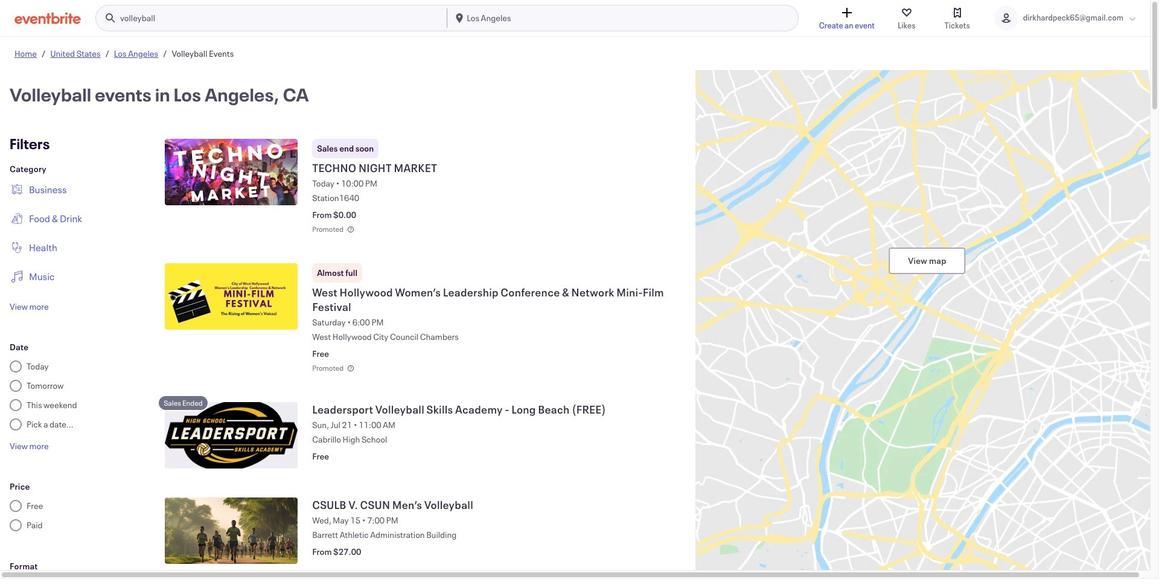 Task type: locate. For each thing, give the bounding box(es) containing it.
1 view more element from the top
[[10, 301, 49, 312]]

leadersport volleyball skills academy  - long beach (free) primary image image
[[165, 402, 298, 469]]

view more element
[[10, 301, 49, 312], [10, 440, 49, 452]]

1 vertical spatial view more element
[[10, 440, 49, 452]]

0 vertical spatial view more element
[[10, 301, 49, 312]]

west hollywood women's leadership conference & network mini-film festival primary image image
[[165, 263, 298, 330]]

eventbrite image
[[14, 12, 81, 24]]

csulb v. csun men's volleyball primary image image
[[165, 498, 298, 564]]

main navigation element
[[95, 5, 799, 31]]



Task type: describe. For each thing, give the bounding box(es) containing it.
techno night market primary image image
[[165, 139, 298, 205]]

2 view more element from the top
[[10, 440, 49, 452]]



Task type: vqa. For each thing, say whether or not it's contained in the screenshot.
1st View more Element from the bottom of the page
yes



